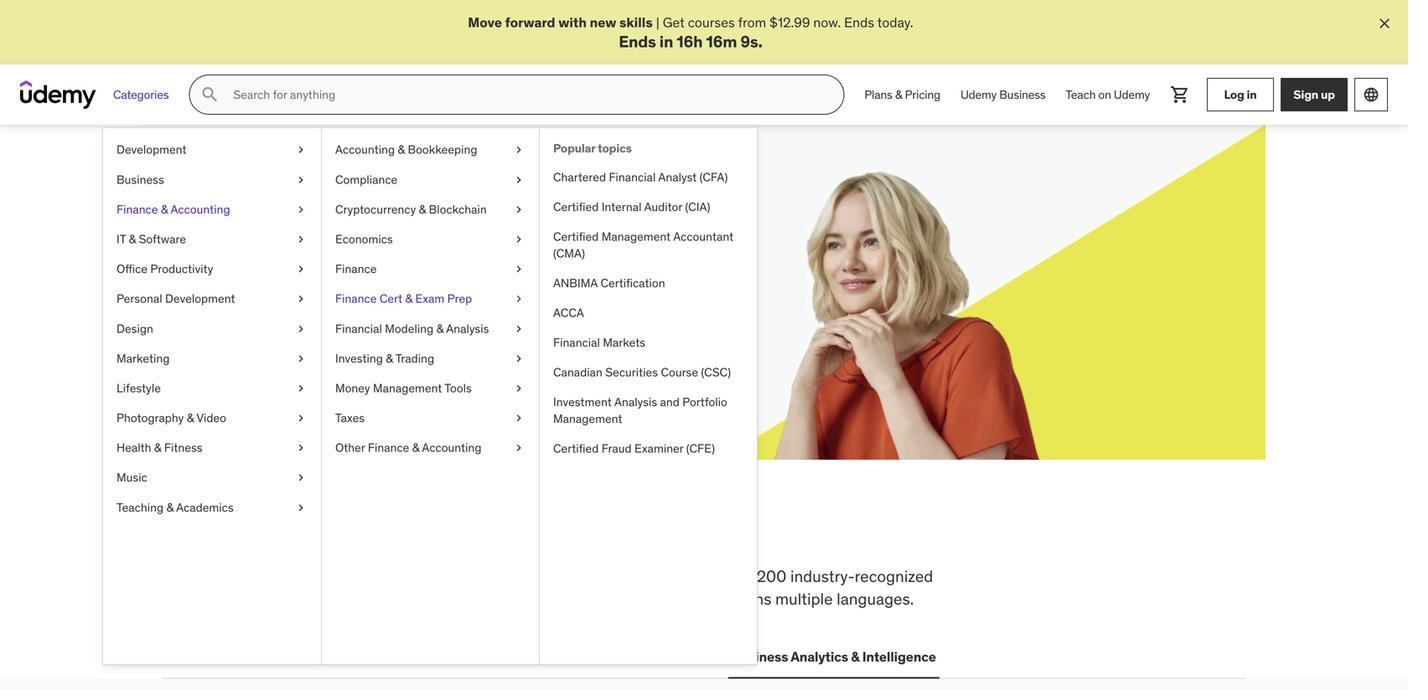 Task type: describe. For each thing, give the bounding box(es) containing it.
lifestyle
[[117, 381, 161, 396]]

teach
[[1066, 87, 1096, 102]]

accounting & bookkeeping link
[[322, 135, 539, 165]]

communication button
[[609, 638, 715, 678]]

xsmall image for investing & trading
[[512, 351, 526, 367]]

compliance link
[[322, 165, 539, 195]]

& for blockchain
[[419, 202, 426, 217]]

finance for finance
[[335, 262, 377, 277]]

portfolio
[[683, 395, 728, 410]]

you
[[375, 512, 435, 555]]

xsmall image for personal development
[[294, 291, 308, 308]]

data
[[510, 649, 539, 666]]

design link
[[103, 314, 321, 344]]

shopping cart with 0 items image
[[1171, 85, 1191, 105]]

finance for finance & accounting
[[117, 202, 158, 217]]

content
[[641, 567, 696, 587]]

0 vertical spatial analysis
[[446, 321, 489, 336]]

certified management accountant (cma)
[[553, 230, 734, 261]]

certified for certified management accountant (cma)
[[553, 230, 599, 245]]

office productivity link
[[103, 255, 321, 284]]

covering critical workplace skills to technical topics, including prep content for over 200 industry-recognized certifications, our catalog supports well-rounded professional development and spans multiple languages.
[[163, 567, 934, 609]]

xsmall image for financial modeling & analysis
[[512, 321, 526, 337]]

cert
[[380, 292, 403, 307]]

chartered financial analyst (cfa) link
[[540, 163, 757, 193]]

music link
[[103, 464, 321, 493]]

it certifications
[[301, 649, 400, 666]]

web development button
[[163, 638, 284, 678]]

today. inside skills for your future expand your potential with a course for as little as $12.99. sale ends today.
[[331, 258, 367, 276]]

move forward with new skills | get courses from $12.99 now. ends today. ends in 16h 16m 9s .
[[468, 14, 914, 51]]

fraud
[[602, 441, 632, 457]]

xsmall image for marketing
[[294, 351, 308, 367]]

photography
[[117, 411, 184, 426]]

blockchain
[[429, 202, 487, 217]]

anbima certification
[[553, 276, 665, 291]]

bookkeeping
[[408, 142, 478, 157]]

finance & accounting link
[[103, 195, 321, 225]]

xsmall image for teaching & academics
[[294, 500, 308, 516]]

canadian securities course (csc)
[[553, 365, 731, 380]]

taxes link
[[322, 404, 539, 434]]

xsmall image for finance & accounting
[[294, 202, 308, 218]]

and inside investment analysis and portfolio management
[[660, 395, 680, 410]]

certified internal auditor (cia) link
[[540, 193, 757, 222]]

trading
[[396, 351, 434, 366]]

it for it & software
[[117, 232, 126, 247]]

certifications,
[[163, 589, 259, 609]]

xsmall image for development
[[294, 142, 308, 158]]

money management tools
[[335, 381, 472, 396]]

spans
[[730, 589, 772, 609]]

prep
[[604, 567, 637, 587]]

& inside finance cert & exam prep link
[[405, 292, 413, 307]]

leadership button
[[417, 638, 493, 678]]

development for personal
[[165, 292, 235, 307]]

economics
[[335, 232, 393, 247]]

modeling
[[385, 321, 434, 336]]

get
[[663, 14, 685, 31]]

teaching
[[117, 500, 164, 516]]

courses
[[688, 14, 735, 31]]

and inside covering critical workplace skills to technical topics, including prep content for over 200 industry-recognized certifications, our catalog supports well-rounded professional development and spans multiple languages.
[[699, 589, 726, 609]]

anbima
[[553, 276, 598, 291]]

financial for financial markets
[[553, 335, 600, 351]]

pricing
[[905, 87, 941, 102]]

financial for financial modeling & analysis
[[335, 321, 382, 336]]

recognized
[[855, 567, 934, 587]]

academics
[[176, 500, 234, 516]]

analysis inside investment analysis and portfolio management
[[615, 395, 658, 410]]

anbima certification link
[[540, 269, 757, 299]]

0 horizontal spatial in
[[528, 512, 561, 555]]

all
[[163, 512, 212, 555]]

acca link
[[540, 299, 757, 328]]

certified management accountant (cma) link
[[540, 222, 757, 269]]

teaching & academics
[[117, 500, 234, 516]]

development
[[602, 589, 695, 609]]

skills
[[223, 198, 298, 233]]

in inside move forward with new skills | get courses from $12.99 now. ends today. ends in 16h 16m 9s .
[[660, 31, 674, 51]]

data science
[[510, 649, 592, 666]]

investing & trading link
[[322, 344, 539, 374]]

sale
[[270, 258, 296, 276]]

over
[[723, 567, 753, 587]]

expand
[[223, 240, 268, 257]]

1 vertical spatial skills
[[278, 512, 368, 555]]

accounting inside 'link'
[[422, 441, 482, 456]]

xsmall image for accounting & bookkeeping
[[512, 142, 526, 158]]

industry-
[[791, 567, 855, 587]]

xsmall image for finance cert & exam prep
[[512, 291, 526, 308]]

professional
[[512, 589, 599, 609]]

xsmall image for music
[[294, 470, 308, 487]]

catalog
[[290, 589, 343, 609]]

0 horizontal spatial for
[[303, 198, 342, 233]]

other finance & accounting link
[[322, 434, 539, 464]]

ends
[[299, 258, 328, 276]]

certified for certified internal auditor (cia)
[[553, 200, 599, 215]]

management inside investment analysis and portfolio management
[[553, 412, 623, 427]]

skills inside move forward with new skills | get courses from $12.99 now. ends today. ends in 16h 16m 9s .
[[620, 14, 653, 31]]

software
[[139, 232, 186, 247]]

16h 16m 9s
[[677, 31, 759, 51]]

our
[[263, 589, 286, 609]]

business link
[[103, 165, 321, 195]]

teach on udemy
[[1066, 87, 1151, 102]]

fitness
[[164, 441, 203, 456]]

place
[[633, 512, 721, 555]]

& for pricing
[[896, 87, 903, 102]]

analyst
[[659, 170, 697, 185]]

for for your
[[439, 240, 456, 257]]

today. inside move forward with new skills | get courses from $12.99 now. ends today. ends in 16h 16m 9s .
[[878, 14, 914, 31]]

skills for your future expand your potential with a course for as little as $12.99. sale ends today.
[[223, 198, 519, 276]]

video
[[197, 411, 226, 426]]

& for accounting
[[161, 202, 168, 217]]

xsmall image for office productivity
[[294, 261, 308, 278]]

economics link
[[322, 225, 539, 255]]

(cia)
[[685, 200, 711, 215]]

2 as from the left
[[506, 240, 519, 257]]

lifestyle link
[[103, 374, 321, 404]]

one
[[567, 512, 627, 555]]

intelligence
[[863, 649, 937, 666]]

financial modeling & analysis link
[[322, 314, 539, 344]]

skills inside covering critical workplace skills to technical topics, including prep content for over 200 industry-recognized certifications, our catalog supports well-rounded professional development and spans multiple languages.
[[359, 567, 395, 587]]

photography & video link
[[103, 404, 321, 434]]

workplace
[[282, 567, 355, 587]]

popular topics
[[553, 141, 632, 156]]

(csc)
[[701, 365, 731, 380]]



Task type: vqa. For each thing, say whether or not it's contained in the screenshot.
IT & Software IT
yes



Task type: locate. For each thing, give the bounding box(es) containing it.
xsmall image inside office productivity link
[[294, 261, 308, 278]]

financial up certified internal auditor (cia)
[[609, 170, 656, 185]]

as left the 'little'
[[459, 240, 473, 257]]

business left teach
[[1000, 87, 1046, 102]]

0 vertical spatial and
[[660, 395, 680, 410]]

skills up the workplace
[[278, 512, 368, 555]]

& inside cryptocurrency & blockchain link
[[419, 202, 426, 217]]

0 horizontal spatial ends
[[619, 31, 656, 51]]

xsmall image inside marketing link
[[294, 351, 308, 367]]

business down spans
[[732, 649, 789, 666]]

& for software
[[129, 232, 136, 247]]

1 horizontal spatial as
[[506, 240, 519, 257]]

1 vertical spatial with
[[357, 240, 382, 257]]

plans & pricing
[[865, 87, 941, 102]]

& left "bookkeeping"
[[398, 142, 405, 157]]

xsmall image for health & fitness
[[294, 440, 308, 457]]

2 vertical spatial in
[[528, 512, 561, 555]]

& for trading
[[386, 351, 393, 366]]

certification
[[601, 276, 665, 291]]

1 vertical spatial your
[[271, 240, 297, 257]]

other finance & accounting
[[335, 441, 482, 456]]

0 vertical spatial for
[[303, 198, 342, 233]]

for for workplace
[[700, 567, 719, 587]]

it left certifications on the left bottom
[[301, 649, 312, 666]]

2 vertical spatial business
[[732, 649, 789, 666]]

xsmall image inside personal development link
[[294, 291, 308, 308]]

xsmall image inside finance cert & exam prep link
[[512, 291, 526, 308]]

as right the 'little'
[[506, 240, 519, 257]]

& right analytics
[[851, 649, 860, 666]]

& for bookkeeping
[[398, 142, 405, 157]]

investing & trading
[[335, 351, 434, 366]]

skills left |
[[620, 14, 653, 31]]

management down trading on the bottom of page
[[373, 381, 442, 396]]

& inside other finance & accounting 'link'
[[412, 441, 420, 456]]

1 horizontal spatial with
[[559, 14, 587, 31]]

& right cert
[[405, 292, 413, 307]]

(cma)
[[553, 246, 585, 261]]

0 horizontal spatial business
[[117, 172, 164, 187]]

certified fraud examiner (cfe)
[[553, 441, 715, 457]]

1 vertical spatial certified
[[553, 230, 599, 245]]

development down categories dropdown button
[[117, 142, 187, 157]]

certified fraud examiner (cfe) link
[[540, 434, 757, 464]]

exam
[[416, 292, 445, 307]]

2 horizontal spatial for
[[700, 567, 719, 587]]

xsmall image for business
[[294, 172, 308, 188]]

today.
[[878, 14, 914, 31], [331, 258, 367, 276]]

management
[[602, 230, 671, 245], [373, 381, 442, 396], [553, 412, 623, 427]]

xsmall image inside taxes link
[[512, 411, 526, 427]]

business inside button
[[732, 649, 789, 666]]

choose a language image
[[1364, 87, 1380, 103]]

ends down |
[[619, 31, 656, 51]]

& inside "teaching & academics" link
[[166, 500, 174, 516]]

2 vertical spatial for
[[700, 567, 719, 587]]

1 vertical spatial it
[[301, 649, 312, 666]]

xsmall image for it & software
[[294, 231, 308, 248]]

certified for certified fraud examiner (cfe)
[[553, 441, 599, 457]]

0 vertical spatial business
[[1000, 87, 1046, 102]]

chartered
[[553, 170, 606, 185]]

today. down the potential
[[331, 258, 367, 276]]

1 vertical spatial business
[[117, 172, 164, 187]]

communication
[[612, 649, 712, 666]]

2 horizontal spatial financial
[[609, 170, 656, 185]]

xsmall image inside economics link
[[512, 231, 526, 248]]

log
[[1225, 87, 1245, 102]]

need
[[441, 512, 522, 555]]

(cfa)
[[700, 170, 728, 185]]

canadian
[[553, 365, 603, 380]]

0 horizontal spatial financial
[[335, 321, 382, 336]]

xsmall image for lifestyle
[[294, 381, 308, 397]]

.
[[759, 31, 763, 51]]

xsmall image
[[294, 172, 308, 188], [294, 202, 308, 218], [512, 202, 526, 218], [294, 231, 308, 248], [294, 261, 308, 278], [512, 261, 526, 278], [512, 291, 526, 308], [294, 351, 308, 367], [512, 351, 526, 367], [294, 381, 308, 397], [512, 381, 526, 397], [294, 411, 308, 427], [512, 411, 526, 427], [512, 440, 526, 457], [294, 470, 308, 487]]

management for accountant
[[602, 230, 671, 245]]

2 vertical spatial certified
[[553, 441, 599, 457]]

0 horizontal spatial and
[[660, 395, 680, 410]]

analytics
[[791, 649, 849, 666]]

1 horizontal spatial your
[[347, 198, 408, 233]]

& right health
[[154, 441, 161, 456]]

forward
[[505, 14, 556, 31]]

1 horizontal spatial today.
[[878, 14, 914, 31]]

1 horizontal spatial udemy
[[1114, 87, 1151, 102]]

office productivity
[[117, 262, 213, 277]]

1 vertical spatial today.
[[331, 258, 367, 276]]

1 vertical spatial analysis
[[615, 395, 658, 410]]

3 certified from the top
[[553, 441, 599, 457]]

0 horizontal spatial accounting
[[171, 202, 230, 217]]

0 horizontal spatial your
[[271, 240, 297, 257]]

ends right now.
[[845, 14, 875, 31]]

0 vertical spatial your
[[347, 198, 408, 233]]

& for video
[[187, 411, 194, 426]]

certified left fraud
[[553, 441, 599, 457]]

2 vertical spatial accounting
[[422, 441, 482, 456]]

0 vertical spatial management
[[602, 230, 671, 245]]

leadership
[[421, 649, 490, 666]]

& up the software
[[161, 202, 168, 217]]

1 horizontal spatial ends
[[845, 14, 875, 31]]

xsmall image inside "teaching & academics" link
[[294, 500, 308, 516]]

business up the finance & accounting
[[117, 172, 164, 187]]

xsmall image for money management tools
[[512, 381, 526, 397]]

& inside it & software link
[[129, 232, 136, 247]]

for inside covering critical workplace skills to technical topics, including prep content for over 200 industry-recognized certifications, our catalog supports well-rounded professional development and spans multiple languages.
[[700, 567, 719, 587]]

& down compliance link
[[419, 202, 426, 217]]

& inside business analytics & intelligence button
[[851, 649, 860, 666]]

1 horizontal spatial accounting
[[335, 142, 395, 157]]

in
[[660, 31, 674, 51], [1247, 87, 1257, 102], [528, 512, 561, 555]]

supports
[[347, 589, 410, 609]]

finance left cert
[[335, 292, 377, 307]]

today. right now.
[[878, 14, 914, 31]]

2 vertical spatial development
[[197, 649, 281, 666]]

your up sale
[[271, 240, 297, 257]]

xsmall image inside design link
[[294, 321, 308, 337]]

1 horizontal spatial and
[[699, 589, 726, 609]]

business for business analytics & intelligence
[[732, 649, 789, 666]]

internal
[[602, 200, 642, 215]]

udemy right the pricing
[[961, 87, 997, 102]]

it up office on the top left of the page
[[117, 232, 126, 247]]

xsmall image for taxes
[[512, 411, 526, 427]]

move
[[468, 14, 502, 31]]

1 horizontal spatial financial
[[553, 335, 600, 351]]

development inside button
[[197, 649, 281, 666]]

data science button
[[507, 638, 595, 678]]

$12.99
[[770, 14, 811, 31]]

0 vertical spatial certified
[[553, 200, 599, 215]]

finance down economics
[[335, 262, 377, 277]]

xsmall image for photography & video
[[294, 411, 308, 427]]

xsmall image inside health & fitness "link"
[[294, 440, 308, 457]]

xsmall image inside compliance link
[[512, 172, 526, 188]]

development down office productivity link at the left
[[165, 292, 235, 307]]

with left a
[[357, 240, 382, 257]]

1 horizontal spatial analysis
[[615, 395, 658, 410]]

for left over
[[700, 567, 719, 587]]

in down 'get'
[[660, 31, 674, 51]]

Search for anything text field
[[230, 81, 824, 109]]

certified inside "certified internal auditor (cia)" link
[[553, 200, 599, 215]]

0 horizontal spatial analysis
[[446, 321, 489, 336]]

management inside the certified management accountant (cma)
[[602, 230, 671, 245]]

0 horizontal spatial it
[[117, 232, 126, 247]]

it for it certifications
[[301, 649, 312, 666]]

2 vertical spatial skills
[[359, 567, 395, 587]]

xsmall image for finance
[[512, 261, 526, 278]]

with
[[559, 14, 587, 31], [357, 240, 382, 257]]

business for business
[[117, 172, 164, 187]]

sign
[[1294, 87, 1319, 102]]

0 vertical spatial today.
[[878, 14, 914, 31]]

xsmall image inside financial modeling & analysis link
[[512, 321, 526, 337]]

finance cert & exam prep link
[[322, 284, 539, 314]]

& right plans
[[896, 87, 903, 102]]

0 horizontal spatial udemy
[[961, 87, 997, 102]]

1 horizontal spatial in
[[660, 31, 674, 51]]

xsmall image inside cryptocurrency & blockchain link
[[512, 202, 526, 218]]

certified up (cma)
[[553, 230, 599, 245]]

2 vertical spatial management
[[553, 412, 623, 427]]

science
[[542, 649, 592, 666]]

1 horizontal spatial business
[[732, 649, 789, 666]]

with inside skills for your future expand your potential with a course for as little as $12.99. sale ends today.
[[357, 240, 382, 257]]

markets
[[603, 335, 646, 351]]

submit search image
[[200, 85, 220, 105]]

xsmall image inside music link
[[294, 470, 308, 487]]

popular
[[553, 141, 596, 156]]

2 horizontal spatial in
[[1247, 87, 1257, 102]]

close image
[[1377, 15, 1394, 32]]

udemy image
[[20, 81, 96, 109]]

potential
[[300, 240, 353, 257]]

web development
[[166, 649, 281, 666]]

xsmall image for compliance
[[512, 172, 526, 188]]

investment analysis and portfolio management
[[553, 395, 728, 427]]

financial up the investing at the bottom of page
[[335, 321, 382, 336]]

acca
[[553, 306, 584, 321]]

xsmall image inside finance link
[[512, 261, 526, 278]]

course
[[396, 240, 436, 257]]

& for academics
[[166, 500, 174, 516]]

2 certified from the top
[[553, 230, 599, 245]]

investment analysis and portfolio management link
[[540, 388, 757, 434]]

xsmall image inside investing & trading link
[[512, 351, 526, 367]]

2 udemy from the left
[[1114, 87, 1151, 102]]

it certifications button
[[298, 638, 404, 678]]

xsmall image inside "money management tools" link
[[512, 381, 526, 397]]

with left new
[[559, 14, 587, 31]]

1 vertical spatial development
[[165, 292, 235, 307]]

development
[[117, 142, 187, 157], [165, 292, 235, 307], [197, 649, 281, 666]]

xsmall image inside photography & video link
[[294, 411, 308, 427]]

certified inside the certified management accountant (cma)
[[553, 230, 599, 245]]

finance for finance cert & exam prep
[[335, 292, 377, 307]]

certified inside certified fraud examiner (cfe) link
[[553, 441, 599, 457]]

& inside 'accounting & bookkeeping' link
[[398, 142, 405, 157]]

1 udemy from the left
[[961, 87, 997, 102]]

1 vertical spatial in
[[1247, 87, 1257, 102]]

ends
[[845, 14, 875, 31], [619, 31, 656, 51]]

0 vertical spatial in
[[660, 31, 674, 51]]

& inside photography & video link
[[187, 411, 194, 426]]

& left trading on the bottom of page
[[386, 351, 393, 366]]

investment
[[553, 395, 612, 410]]

& inside the plans & pricing link
[[896, 87, 903, 102]]

securities
[[606, 365, 658, 380]]

and down course
[[660, 395, 680, 410]]

it & software
[[117, 232, 186, 247]]

compliance
[[335, 172, 398, 187]]

management down certified internal auditor (cia)
[[602, 230, 671, 245]]

on
[[1099, 87, 1112, 102]]

financial inside "link"
[[609, 170, 656, 185]]

it
[[117, 232, 126, 247], [301, 649, 312, 666]]

xsmall image inside development link
[[294, 142, 308, 158]]

& left video at left
[[187, 411, 194, 426]]

money management tools link
[[322, 374, 539, 404]]

finance cert & exam prep element
[[539, 128, 757, 665]]

little
[[476, 240, 503, 257]]

certified down chartered
[[553, 200, 599, 215]]

covering
[[163, 567, 226, 587]]

0 vertical spatial development
[[117, 142, 187, 157]]

marketing link
[[103, 344, 321, 374]]

xsmall image inside 'finance & accounting' link
[[294, 202, 308, 218]]

& inside health & fitness "link"
[[154, 441, 161, 456]]

other
[[335, 441, 365, 456]]

& right teaching
[[166, 500, 174, 516]]

xsmall image inside business link
[[294, 172, 308, 188]]

topics,
[[484, 567, 532, 587]]

in right log on the right top
[[1247, 87, 1257, 102]]

plans & pricing link
[[855, 75, 951, 115]]

xsmall image for design
[[294, 321, 308, 337]]

the
[[218, 512, 272, 555]]

1 horizontal spatial it
[[301, 649, 312, 666]]

management for tools
[[373, 381, 442, 396]]

udemy business link
[[951, 75, 1056, 115]]

1 as from the left
[[459, 240, 473, 257]]

development for web
[[197, 649, 281, 666]]

xsmall image for economics
[[512, 231, 526, 248]]

xsmall image
[[294, 142, 308, 158], [512, 142, 526, 158], [512, 172, 526, 188], [512, 231, 526, 248], [294, 291, 308, 308], [294, 321, 308, 337], [512, 321, 526, 337], [294, 440, 308, 457], [294, 500, 308, 516]]

& inside investing & trading link
[[386, 351, 393, 366]]

skills up supports
[[359, 567, 395, 587]]

& right modeling
[[437, 321, 444, 336]]

1 certified from the top
[[553, 200, 599, 215]]

accountant
[[674, 230, 734, 245]]

personal development link
[[103, 284, 321, 314]]

in up including
[[528, 512, 561, 555]]

& for fitness
[[154, 441, 161, 456]]

for up the potential
[[303, 198, 342, 233]]

udemy business
[[961, 87, 1046, 102]]

1 vertical spatial for
[[439, 240, 456, 257]]

accounting up compliance
[[335, 142, 395, 157]]

xsmall image inside other finance & accounting 'link'
[[512, 440, 526, 457]]

$12.99.
[[223, 258, 267, 276]]

with inside move forward with new skills | get courses from $12.99 now. ends today. ends in 16h 16m 9s .
[[559, 14, 587, 31]]

& inside financial modeling & analysis link
[[437, 321, 444, 336]]

0 horizontal spatial today.
[[331, 258, 367, 276]]

0 vertical spatial with
[[559, 14, 587, 31]]

analysis down prep
[[446, 321, 489, 336]]

0 vertical spatial skills
[[620, 14, 653, 31]]

xsmall image for cryptocurrency & blockchain
[[512, 202, 526, 218]]

0 vertical spatial accounting
[[335, 142, 395, 157]]

business
[[1000, 87, 1046, 102], [117, 172, 164, 187], [732, 649, 789, 666]]

finance link
[[322, 255, 539, 284]]

finance inside 'link'
[[368, 441, 410, 456]]

now.
[[814, 14, 841, 31]]

categories button
[[103, 75, 179, 115]]

& inside 'finance & accounting' link
[[161, 202, 168, 217]]

udemy right on
[[1114, 87, 1151, 102]]

accounting down business link
[[171, 202, 230, 217]]

teach on udemy link
[[1056, 75, 1161, 115]]

accounting down taxes link
[[422, 441, 482, 456]]

your
[[347, 198, 408, 233], [271, 240, 297, 257]]

personal
[[117, 292, 162, 307]]

finance up it & software
[[117, 202, 158, 217]]

productivity
[[150, 262, 213, 277]]

1 vertical spatial and
[[699, 589, 726, 609]]

0 horizontal spatial with
[[357, 240, 382, 257]]

1 vertical spatial management
[[373, 381, 442, 396]]

analysis down securities
[[615, 395, 658, 410]]

development right web
[[197, 649, 281, 666]]

financial up canadian
[[553, 335, 600, 351]]

it inside "button"
[[301, 649, 312, 666]]

1 vertical spatial accounting
[[171, 202, 230, 217]]

2 horizontal spatial business
[[1000, 87, 1046, 102]]

examiner
[[635, 441, 684, 457]]

xsmall image for other finance & accounting
[[512, 440, 526, 457]]

0 vertical spatial it
[[117, 232, 126, 247]]

xsmall image inside lifestyle link
[[294, 381, 308, 397]]

management down investment
[[553, 412, 623, 427]]

accounting
[[335, 142, 395, 157], [171, 202, 230, 217], [422, 441, 482, 456]]

log in link
[[1208, 78, 1275, 112]]

finance right other
[[368, 441, 410, 456]]

technical
[[416, 567, 481, 587]]

for right course
[[439, 240, 456, 257]]

1 horizontal spatial for
[[439, 240, 456, 257]]

& down taxes link
[[412, 441, 420, 456]]

your up a
[[347, 198, 408, 233]]

cryptocurrency
[[335, 202, 416, 217]]

& up office on the top left of the page
[[129, 232, 136, 247]]

2 horizontal spatial accounting
[[422, 441, 482, 456]]

xsmall image inside it & software link
[[294, 231, 308, 248]]

xsmall image inside 'accounting & bookkeeping' link
[[512, 142, 526, 158]]

and down over
[[699, 589, 726, 609]]

0 horizontal spatial as
[[459, 240, 473, 257]]

music
[[117, 471, 147, 486]]



